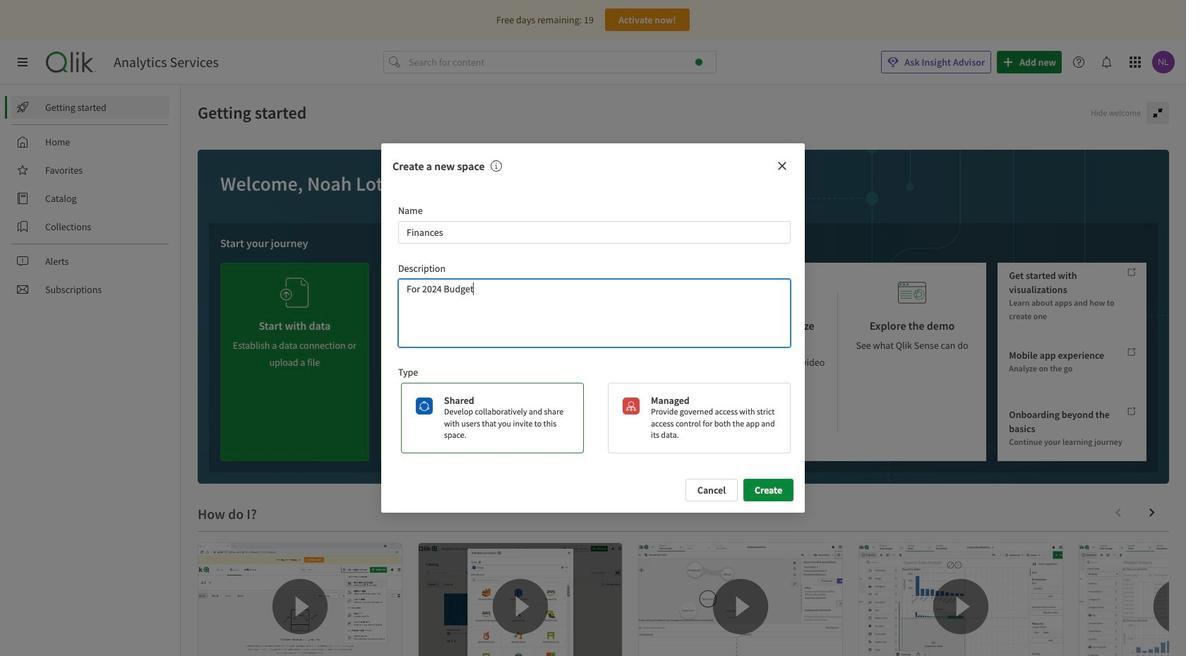 Task type: describe. For each thing, give the bounding box(es) containing it.
how do i create an app? image
[[198, 543, 402, 656]]

how do i define data associations? image
[[639, 543, 843, 656]]

invite users image
[[441, 268, 469, 306]]

how do i create a visualization? image
[[860, 543, 1063, 656]]

how do i load data into an app? image
[[419, 543, 622, 656]]

learn how to analyze data image
[[750, 274, 778, 312]]

navigation pane element
[[0, 90, 180, 307]]



Task type: vqa. For each thing, say whether or not it's contained in the screenshot.
Collections image
no



Task type: locate. For each thing, give the bounding box(es) containing it.
None text field
[[398, 221, 791, 244]]

option group
[[396, 383, 791, 454]]

main content
[[181, 85, 1187, 656]]

explore the demo image
[[899, 274, 927, 312]]

dialog
[[381, 143, 805, 513]]

hide welcome image
[[1153, 107, 1164, 119]]

analyze sample data image
[[601, 274, 629, 312]]

close sidebar menu image
[[17, 57, 28, 68]]

home badge image
[[696, 59, 703, 66]]

None text field
[[398, 279, 791, 347]]

close image
[[777, 160, 788, 172]]

analytics services element
[[114, 54, 219, 71]]



